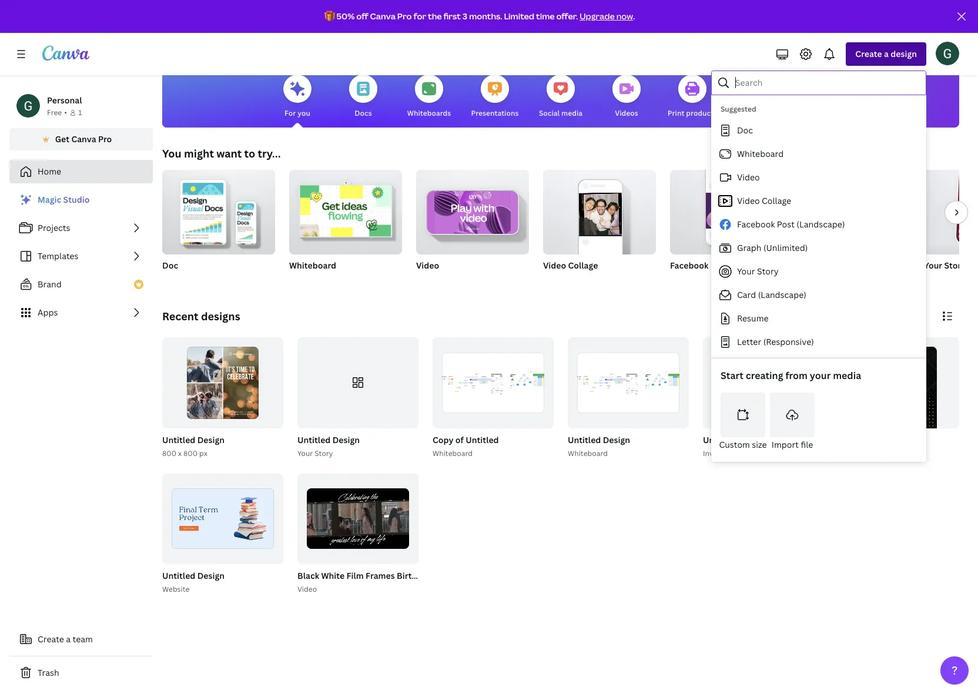 Task type: describe. For each thing, give the bounding box(es) containing it.
untitled for untitled design website
[[162, 571, 195, 582]]

create for create a design
[[856, 48, 883, 59]]

from
[[786, 369, 808, 382]]

untitled design website
[[162, 571, 225, 595]]

🎁 50% off canva pro for the first 3 months. limited time offer. upgrade now .
[[324, 11, 635, 22]]

1 inside button
[[932, 415, 936, 423]]

of for black white film frames birthday video
[[396, 551, 405, 559]]

post for facebook post (landscape)
[[777, 219, 795, 230]]

docs
[[355, 108, 372, 118]]

graph
[[738, 242, 762, 253]]

1 horizontal spatial media
[[834, 369, 862, 382]]

off
[[357, 11, 369, 22]]

video collage group
[[543, 165, 656, 286]]

1 of 11
[[253, 551, 275, 559]]

videos button
[[613, 66, 641, 128]]

of inside button
[[937, 415, 946, 423]]

social
[[539, 108, 560, 118]]

your story link
[[712, 260, 922, 283]]

designs
[[201, 309, 240, 323]]

(responsive)
[[764, 336, 814, 348]]

creating
[[746, 369, 784, 382]]

untitled design button for untitled design website
[[162, 569, 225, 584]]

create a design button
[[847, 42, 927, 66]]

design for untitled design your story
[[333, 434, 360, 446]]

file
[[801, 439, 814, 451]]

facebook post (landscape) group
[[670, 170, 783, 286]]

want
[[217, 146, 242, 161]]

offer.
[[557, 11, 578, 22]]

birthday
[[397, 571, 432, 582]]

presentations button
[[471, 66, 519, 128]]

create a team
[[38, 634, 93, 645]]

letter (responsive) link
[[712, 331, 922, 354]]

size
[[752, 439, 767, 451]]

50%
[[337, 11, 355, 22]]

of inside copy of untitled whiteboard
[[456, 434, 464, 446]]

card (landscape) link
[[712, 283, 922, 307]]

(landscape) inside card (landscape) link
[[759, 289, 807, 301]]

3 for black white film frames birthday video
[[407, 551, 411, 559]]

your inside the untitled design your story
[[298, 448, 313, 458]]

resume link
[[712, 307, 922, 331]]

copy
[[433, 434, 454, 446]]

untitled for untitled design your story
[[298, 434, 331, 446]]

untitled design your story
[[298, 434, 360, 458]]

you
[[298, 108, 310, 118]]

group for "your story" group on the top
[[925, 163, 979, 255]]

time
[[536, 11, 555, 22]]

websites
[[743, 108, 774, 118]]

whiteboard inside 'untitled design whiteboard'
[[568, 448, 608, 458]]

for you
[[285, 108, 310, 118]]

magic studio
[[38, 194, 90, 205]]

940
[[670, 275, 684, 285]]

social media
[[539, 108, 583, 118]]

suggested
[[721, 104, 757, 114]]

design for untitled design 800 x 800 px
[[197, 434, 225, 446]]

website
[[162, 585, 190, 595]]

🎁
[[324, 11, 335, 22]]

facebook post (landscape) 940 × 788 px
[[670, 260, 780, 285]]

first
[[444, 11, 461, 22]]

videos
[[615, 108, 639, 118]]

get canva pro button
[[9, 128, 153, 151]]

video collage link
[[712, 189, 922, 213]]

whiteboards button
[[407, 66, 451, 128]]

graph (unlimited) group
[[798, 170, 910, 286]]

greg robinson image
[[936, 42, 960, 65]]

788
[[691, 275, 703, 285]]

get canva pro
[[55, 134, 112, 145]]

you might want to try...
[[162, 146, 281, 161]]

apps
[[38, 307, 58, 318]]

import file
[[772, 439, 814, 451]]

1 horizontal spatial doc
[[738, 125, 753, 136]]

websites button
[[743, 66, 774, 128]]

invitation
[[703, 448, 736, 458]]

limited
[[504, 11, 535, 22]]

personal
[[47, 95, 82, 106]]

you
[[162, 146, 182, 161]]

1 of 3 for untitled
[[527, 415, 546, 423]]

card (landscape)
[[738, 289, 807, 301]]

a for team
[[66, 634, 71, 645]]

print
[[668, 108, 685, 118]]

1080
[[925, 275, 942, 285]]

your for your story 1080 × 1920 px
[[925, 260, 943, 271]]

video collage inside group
[[543, 260, 598, 271]]

print products
[[668, 108, 718, 118]]

letter (responsive)
[[738, 336, 814, 348]]

1 of 3 for film
[[391, 551, 411, 559]]

design for untitled design website
[[197, 571, 225, 582]]

for
[[285, 108, 296, 118]]

1 for black white film frames birthday video
[[391, 551, 395, 559]]

untitled design 800 x 800 px
[[162, 434, 225, 458]]

free •
[[47, 108, 67, 118]]

(landscape) for facebook post (landscape) 940 × 788 px
[[731, 260, 780, 271]]

group for video group
[[416, 165, 529, 255]]

copy of untitled button
[[433, 433, 499, 448]]

facebook post (landscape)
[[738, 219, 845, 230]]

home
[[38, 166, 61, 177]]

black white film frames birthday video button
[[298, 569, 457, 584]]

free
[[47, 108, 62, 118]]

studio
[[63, 194, 90, 205]]

social media button
[[539, 66, 583, 128]]

story for your story
[[758, 266, 779, 277]]

of for copy of untitled
[[532, 415, 540, 423]]

graph (unlimited)
[[738, 242, 808, 253]]

untitled for untitled design whiteboard
[[568, 434, 601, 446]]

untitled for untitled design invitation (square)
[[703, 434, 737, 446]]

story for your story 1080 × 1920 px
[[945, 260, 967, 271]]

upgrade now button
[[580, 11, 634, 22]]

2 800 from the left
[[184, 448, 198, 458]]

start
[[721, 369, 744, 382]]

0 vertical spatial 3
[[463, 11, 468, 22]]

trash
[[38, 668, 59, 679]]

untitled design button for untitled design your story
[[298, 433, 360, 448]]

px for design
[[199, 448, 207, 458]]



Task type: locate. For each thing, give the bounding box(es) containing it.
untitled inside untitled design website
[[162, 571, 195, 582]]

1 horizontal spatial 3
[[463, 11, 468, 22]]

px right 788
[[705, 275, 713, 285]]

apps link
[[9, 301, 153, 325]]

letter
[[738, 336, 762, 348]]

(landscape) down video collage link
[[797, 219, 845, 230]]

3 for copy of untitled
[[542, 415, 546, 423]]

2 × from the left
[[944, 275, 947, 285]]

3
[[463, 11, 468, 22], [542, 415, 546, 423], [407, 551, 411, 559]]

group for graph (unlimited) group
[[798, 170, 910, 255]]

products
[[687, 108, 718, 118]]

untitled inside the untitled design your story
[[298, 434, 331, 446]]

of for untitled design
[[258, 551, 267, 559]]

media right your on the right bottom of the page
[[834, 369, 862, 382]]

create inside button
[[38, 634, 64, 645]]

1 horizontal spatial video collage
[[738, 195, 792, 206]]

(landscape) inside facebook post (landscape) 940 × 788 px
[[731, 260, 780, 271]]

create inside dropdown button
[[856, 48, 883, 59]]

doc group
[[162, 165, 275, 286]]

0 horizontal spatial your
[[298, 448, 313, 458]]

a for design
[[885, 48, 889, 59]]

(landscape) inside facebook post (landscape) link
[[797, 219, 845, 230]]

pro inside button
[[98, 134, 112, 145]]

2 vertical spatial 3
[[407, 551, 411, 559]]

1 vertical spatial facebook
[[670, 260, 709, 271]]

design
[[891, 48, 918, 59]]

× left 788
[[686, 275, 689, 285]]

0 horizontal spatial post
[[711, 260, 729, 271]]

px inside untitled design 800 x 800 px
[[199, 448, 207, 458]]

months.
[[469, 11, 503, 22]]

create left design at right
[[856, 48, 883, 59]]

1080 × 1920 px button
[[925, 275, 979, 286]]

px inside facebook post (landscape) 940 × 788 px
[[705, 275, 713, 285]]

1 vertical spatial create
[[38, 634, 64, 645]]

untitled design button for untitled design 800 x 800 px
[[162, 433, 225, 448]]

facebook up graph
[[738, 219, 775, 230]]

canva right off
[[370, 11, 396, 22]]

team
[[73, 634, 93, 645]]

untitled design button for untitled design whiteboard
[[568, 433, 630, 448]]

0 vertical spatial post
[[777, 219, 795, 230]]

card
[[738, 289, 757, 301]]

projects
[[38, 222, 70, 233]]

custom
[[720, 439, 750, 451]]

1 horizontal spatial px
[[705, 275, 713, 285]]

black white film frames birthday video video
[[298, 571, 457, 595]]

0 vertical spatial create
[[856, 48, 883, 59]]

group for video collage group
[[543, 165, 656, 255]]

2 horizontal spatial 3
[[542, 415, 546, 423]]

to
[[244, 146, 255, 161]]

design for untitled design whiteboard
[[603, 434, 630, 446]]

post
[[777, 219, 795, 230], [711, 260, 729, 271]]

x
[[178, 448, 182, 458]]

Search search field
[[736, 72, 919, 94]]

untitled inside copy of untitled whiteboard
[[466, 434, 499, 446]]

1 horizontal spatial 1 of 3
[[527, 415, 546, 423]]

1 horizontal spatial story
[[758, 266, 779, 277]]

0 vertical spatial collage
[[762, 195, 792, 206]]

untitled design whiteboard
[[568, 434, 630, 458]]

canva right get
[[71, 134, 96, 145]]

1 horizontal spatial pro
[[398, 11, 412, 22]]

800 left x on the bottom left of page
[[162, 448, 177, 458]]

doc link
[[712, 119, 922, 142]]

1 vertical spatial doc
[[162, 260, 178, 271]]

list
[[9, 188, 153, 325]]

untitled design invitation (square)
[[703, 434, 766, 458]]

1 vertical spatial pro
[[98, 134, 112, 145]]

video link
[[712, 166, 922, 189]]

design inside untitled design 800 x 800 px
[[197, 434, 225, 446]]

whiteboard inside copy of untitled whiteboard
[[433, 448, 473, 458]]

1 800 from the left
[[162, 448, 177, 458]]

pro
[[398, 11, 412, 22], [98, 134, 112, 145]]

docs button
[[349, 66, 378, 128]]

create a design
[[856, 48, 918, 59]]

0 vertical spatial (landscape)
[[797, 219, 845, 230]]

import
[[772, 439, 799, 451]]

facebook for facebook post (landscape) 940 × 788 px
[[670, 260, 709, 271]]

2 vertical spatial (landscape)
[[759, 289, 807, 301]]

doc up recent
[[162, 260, 178, 271]]

4
[[948, 415, 952, 423]]

× left 1920
[[944, 275, 947, 285]]

1 horizontal spatial collage
[[762, 195, 792, 206]]

your story
[[738, 266, 779, 277]]

video group
[[416, 165, 529, 286]]

800 right x on the bottom left of page
[[184, 448, 198, 458]]

whiteboards
[[407, 108, 451, 118]]

(landscape) down graph
[[731, 260, 780, 271]]

trash link
[[9, 662, 153, 685]]

1 vertical spatial media
[[834, 369, 862, 382]]

0 vertical spatial pro
[[398, 11, 412, 22]]

a inside dropdown button
[[885, 48, 889, 59]]

px for story
[[968, 275, 976, 285]]

post inside facebook post (landscape) 940 × 788 px
[[711, 260, 729, 271]]

get
[[55, 134, 69, 145]]

whiteboard link
[[712, 142, 922, 166]]

0 horizontal spatial collage
[[568, 260, 598, 271]]

facebook
[[738, 219, 775, 230], [670, 260, 709, 271]]

(square)
[[738, 448, 766, 458]]

0 vertical spatial doc
[[738, 125, 753, 136]]

whiteboard group
[[289, 165, 402, 286]]

1 horizontal spatial a
[[885, 48, 889, 59]]

untitled for untitled design 800 x 800 px
[[162, 434, 195, 446]]

1 horizontal spatial facebook
[[738, 219, 775, 230]]

1 for untitled design
[[253, 551, 256, 559]]

brand link
[[9, 273, 153, 296]]

collage inside group
[[568, 260, 598, 271]]

home link
[[9, 160, 153, 184]]

1 horizontal spatial canva
[[370, 11, 396, 22]]

px right x on the bottom left of page
[[199, 448, 207, 458]]

0 horizontal spatial ×
[[686, 275, 689, 285]]

1 vertical spatial 3
[[542, 415, 546, 423]]

whiteboard inside group
[[289, 260, 336, 271]]

print products button
[[668, 66, 718, 128]]

group for doc group
[[162, 165, 275, 255]]

1 vertical spatial 1 of 3
[[391, 551, 411, 559]]

1 vertical spatial (landscape)
[[731, 260, 780, 271]]

0 horizontal spatial a
[[66, 634, 71, 645]]

doc inside group
[[162, 260, 178, 271]]

0 horizontal spatial 800
[[162, 448, 177, 458]]

canva
[[370, 11, 396, 22], [71, 134, 96, 145]]

(landscape) for facebook post (landscape)
[[797, 219, 845, 230]]

a left team
[[66, 634, 71, 645]]

media inside button
[[562, 108, 583, 118]]

2 horizontal spatial your
[[925, 260, 943, 271]]

1 of 4
[[932, 415, 952, 423]]

might
[[184, 146, 214, 161]]

0 horizontal spatial media
[[562, 108, 583, 118]]

white
[[321, 571, 345, 582]]

facebook inside facebook post (landscape) 940 × 788 px
[[670, 260, 709, 271]]

.
[[634, 11, 635, 22]]

0 horizontal spatial 3
[[407, 551, 411, 559]]

0 vertical spatial 1 of 3
[[527, 415, 546, 423]]

pro left for at the left of the page
[[398, 11, 412, 22]]

recent designs
[[162, 309, 240, 323]]

start creating from your media
[[721, 369, 862, 382]]

0 horizontal spatial facebook
[[670, 260, 709, 271]]

× inside your story 1080 × 1920 px
[[944, 275, 947, 285]]

the
[[428, 11, 442, 22]]

1 vertical spatial video collage
[[543, 260, 598, 271]]

design inside 'untitled design invitation (square)'
[[739, 434, 766, 446]]

0 horizontal spatial doc
[[162, 260, 178, 271]]

your for your story
[[738, 266, 756, 277]]

1 × from the left
[[686, 275, 689, 285]]

frames
[[366, 571, 395, 582]]

(unlimited)
[[764, 242, 808, 253]]

your story group
[[925, 163, 979, 286]]

0 vertical spatial canva
[[370, 11, 396, 22]]

1 vertical spatial collage
[[568, 260, 598, 271]]

11
[[269, 551, 275, 559]]

create
[[856, 48, 883, 59], [38, 634, 64, 645]]

940 × 788 px button
[[670, 275, 725, 286]]

resume
[[738, 313, 769, 324]]

1 horizontal spatial your
[[738, 266, 756, 277]]

canva inside get canva pro button
[[71, 134, 96, 145]]

create for create a team
[[38, 634, 64, 645]]

0 horizontal spatial pro
[[98, 134, 112, 145]]

0 vertical spatial a
[[885, 48, 889, 59]]

pro up home link
[[98, 134, 112, 145]]

for
[[414, 11, 426, 22]]

video
[[738, 172, 760, 183], [738, 195, 760, 206], [416, 260, 439, 271], [543, 260, 566, 271], [434, 571, 457, 582], [298, 585, 317, 595]]

media
[[562, 108, 583, 118], [834, 369, 862, 382]]

media right social
[[562, 108, 583, 118]]

facebook up 788
[[670, 260, 709, 271]]

(landscape) down your story
[[759, 289, 807, 301]]

1 horizontal spatial create
[[856, 48, 883, 59]]

0 horizontal spatial story
[[315, 448, 333, 458]]

doc down "websites"
[[738, 125, 753, 136]]

your inside your story 1080 × 1920 px
[[925, 260, 943, 271]]

1 for copy of untitled
[[527, 415, 530, 423]]

× inside facebook post (landscape) 940 × 788 px
[[686, 275, 689, 285]]

graph (unlimited) link
[[712, 236, 922, 260]]

create left team
[[38, 634, 64, 645]]

now
[[617, 11, 634, 22]]

0 horizontal spatial create
[[38, 634, 64, 645]]

0 horizontal spatial px
[[199, 448, 207, 458]]

800
[[162, 448, 177, 458], [184, 448, 198, 458]]

try...
[[258, 146, 281, 161]]

story inside your story 1080 × 1920 px
[[945, 260, 967, 271]]

0 horizontal spatial video collage
[[543, 260, 598, 271]]

•
[[64, 108, 67, 118]]

0 vertical spatial video collage
[[738, 195, 792, 206]]

design inside untitled design website
[[197, 571, 225, 582]]

templates link
[[9, 245, 153, 268]]

a left design at right
[[885, 48, 889, 59]]

templates
[[38, 251, 79, 262]]

0 vertical spatial media
[[562, 108, 583, 118]]

story inside the untitled design your story
[[315, 448, 333, 458]]

group
[[925, 163, 979, 255], [162, 165, 275, 255], [289, 165, 402, 255], [416, 165, 529, 255], [543, 165, 656, 255], [670, 170, 783, 255], [798, 170, 910, 255]]

0 horizontal spatial 1 of 3
[[391, 551, 411, 559]]

untitled inside untitled design 800 x 800 px
[[162, 434, 195, 446]]

video collage
[[738, 195, 792, 206], [543, 260, 598, 271]]

design inside 'untitled design whiteboard'
[[603, 434, 630, 446]]

post for facebook post (landscape) 940 × 788 px
[[711, 260, 729, 271]]

post up (unlimited)
[[777, 219, 795, 230]]

untitled inside 'untitled design invitation (square)'
[[703, 434, 737, 446]]

1 horizontal spatial post
[[777, 219, 795, 230]]

group for "whiteboard" group
[[289, 165, 402, 255]]

untitled inside 'untitled design whiteboard'
[[568, 434, 601, 446]]

a inside button
[[66, 634, 71, 645]]

group for facebook post (landscape) group
[[670, 170, 783, 255]]

None search field
[[385, 35, 738, 58]]

design for untitled design invitation (square)
[[739, 434, 766, 446]]

1 vertical spatial a
[[66, 634, 71, 645]]

list containing magic studio
[[9, 188, 153, 325]]

px right 1920
[[968, 275, 976, 285]]

px inside your story 1080 × 1920 px
[[968, 275, 976, 285]]

1 vertical spatial post
[[711, 260, 729, 271]]

2 horizontal spatial px
[[968, 275, 976, 285]]

1 vertical spatial canva
[[71, 134, 96, 145]]

1 of 4 button
[[836, 338, 960, 492]]

untitled design button for untitled design invitation (square)
[[703, 433, 766, 448]]

0 horizontal spatial canva
[[71, 134, 96, 145]]

1 horizontal spatial 800
[[184, 448, 198, 458]]

post up 940 × 788 px button at top
[[711, 260, 729, 271]]

1 horizontal spatial ×
[[944, 275, 947, 285]]

0 vertical spatial facebook
[[738, 219, 775, 230]]

facebook for facebook post (landscape)
[[738, 219, 775, 230]]

design inside the untitled design your story
[[333, 434, 360, 446]]

whiteboard
[[738, 148, 784, 159], [289, 260, 336, 271], [433, 448, 473, 458], [568, 448, 608, 458]]

black
[[298, 571, 319, 582]]

2 horizontal spatial story
[[945, 260, 967, 271]]

brand
[[38, 279, 62, 290]]



Task type: vqa. For each thing, say whether or not it's contained in the screenshot.
Collage within the group
yes



